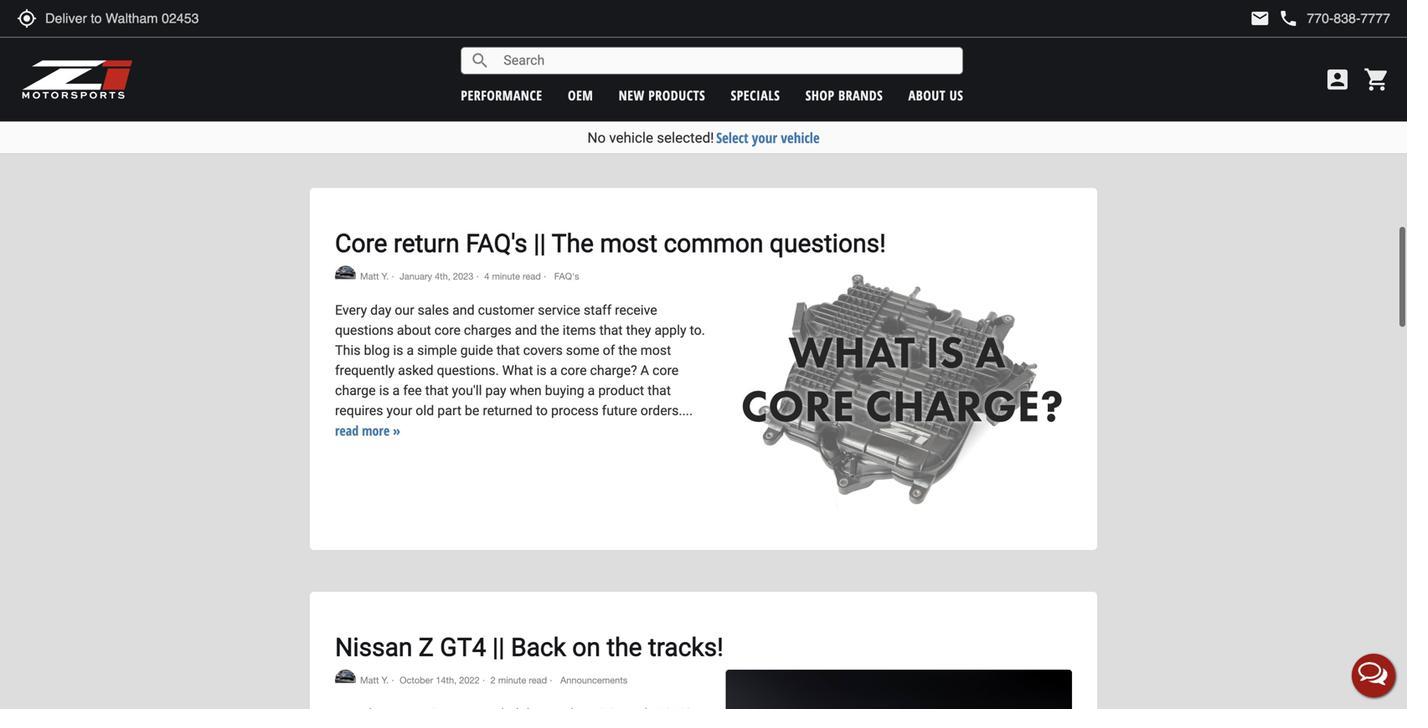 Task type: locate. For each thing, give the bounding box(es) containing it.
the up covers
[[541, 323, 560, 339]]

buying
[[545, 383, 585, 399]]

account_box
[[1325, 66, 1352, 93]]

Search search field
[[490, 48, 963, 74]]

this
[[335, 343, 361, 359]]

matt y. image
[[335, 266, 356, 280], [335, 670, 356, 684]]

most
[[600, 229, 658, 259], [641, 343, 672, 359]]

specials link
[[731, 86, 780, 104]]

oem
[[568, 86, 594, 104]]

1 horizontal spatial faq's
[[552, 271, 580, 282]]

0 vertical spatial your
[[752, 128, 778, 147]]

a
[[407, 343, 414, 359], [550, 363, 558, 379], [393, 383, 400, 399], [588, 383, 595, 399]]

performance
[[461, 86, 543, 104]]

0 horizontal spatial ||
[[493, 633, 505, 663]]

2023
[[453, 271, 474, 282]]

and right 'sales'
[[453, 303, 475, 318]]

core return faq's || the most common questions! image
[[726, 266, 1073, 514]]

that up of
[[600, 323, 623, 339]]

about us link
[[909, 86, 964, 104]]

2 y. from the top
[[382, 675, 389, 686]]

core return faq's || the most common questions! link
[[335, 229, 886, 259]]

phone link
[[1279, 8, 1391, 28]]

brands
[[839, 86, 883, 104]]

nissan z gt4 || back on the tracks! link
[[335, 633, 724, 663]]

asked
[[398, 363, 434, 379]]

0 vertical spatial most
[[600, 229, 658, 259]]

core
[[435, 323, 461, 339], [561, 363, 587, 379], [653, 363, 679, 379]]

to.
[[690, 323, 706, 339]]

1 horizontal spatial vehicle
[[781, 128, 820, 147]]

0 vertical spatial read
[[523, 271, 541, 282]]

y. for core
[[382, 271, 389, 282]]

is down covers
[[537, 363, 547, 379]]

0 horizontal spatial is
[[379, 383, 389, 399]]

minute
[[492, 271, 520, 282], [498, 675, 526, 686]]

0 vertical spatial y.
[[382, 271, 389, 282]]

matt y. image down the nissan
[[335, 670, 356, 684]]

z
[[419, 633, 434, 663]]

faq's
[[466, 229, 528, 259], [552, 271, 580, 282]]

1 matt y. image from the top
[[335, 266, 356, 280]]

||
[[534, 229, 546, 259], [493, 633, 505, 663]]

core up the simple
[[435, 323, 461, 339]]

process
[[551, 403, 599, 419]]

and up covers
[[515, 323, 537, 339]]

1 matt y. from the top
[[360, 271, 389, 282]]

1 vertical spatial your
[[387, 403, 413, 419]]

most up a
[[641, 343, 672, 359]]

most right the
[[600, 229, 658, 259]]

vehicle
[[781, 128, 820, 147], [610, 129, 654, 146]]

more
[[362, 422, 390, 440]]

the right of
[[619, 343, 638, 359]]

read for faq's
[[523, 271, 541, 282]]

1 horizontal spatial ||
[[534, 229, 546, 259]]

minute right 2
[[498, 675, 526, 686]]

us
[[950, 86, 964, 104]]

0 horizontal spatial vehicle
[[610, 129, 654, 146]]

read up customer
[[523, 271, 541, 282]]

»
[[393, 422, 401, 440]]

1 matt from the top
[[360, 271, 379, 282]]

vehicle right no
[[610, 129, 654, 146]]

october
[[400, 675, 433, 686]]

minute for faq's
[[492, 271, 520, 282]]

that up the old
[[425, 383, 449, 399]]

part
[[438, 403, 462, 419]]

shop brands link
[[806, 86, 883, 104]]

minute for gt4
[[498, 675, 526, 686]]

1 vertical spatial minute
[[498, 675, 526, 686]]

your up » at the left bottom of the page
[[387, 403, 413, 419]]

1 horizontal spatial core
[[561, 363, 587, 379]]

|| for the
[[534, 229, 546, 259]]

product
[[599, 383, 645, 399]]

questions.
[[437, 363, 499, 379]]

minute right 4
[[492, 271, 520, 282]]

1 vertical spatial ||
[[493, 633, 505, 663]]

orders....
[[641, 403, 693, 419]]

is down frequently
[[379, 383, 389, 399]]

core right a
[[653, 363, 679, 379]]

2 matt y. from the top
[[360, 675, 389, 686]]

january 4th, 2023
[[400, 271, 474, 282]]

shop brands
[[806, 86, 883, 104]]

the right on
[[607, 633, 642, 663]]

shopping_cart link
[[1360, 66, 1391, 93]]

0 vertical spatial matt y. image
[[335, 266, 356, 280]]

0 vertical spatial and
[[453, 303, 475, 318]]

1 vertical spatial y.
[[382, 675, 389, 686]]

core
[[335, 229, 387, 259]]

2 horizontal spatial is
[[537, 363, 547, 379]]

|| up 2
[[493, 633, 505, 663]]

0 vertical spatial minute
[[492, 271, 520, 282]]

0 vertical spatial ||
[[534, 229, 546, 259]]

staff
[[584, 303, 612, 318]]

read down requires
[[335, 422, 359, 440]]

your right select
[[752, 128, 778, 147]]

read
[[523, 271, 541, 282], [335, 422, 359, 440], [529, 675, 547, 686]]

0 vertical spatial faq's
[[466, 229, 528, 259]]

matt y. image for core return faq's || the most common questions!
[[335, 266, 356, 280]]

is right blog
[[393, 343, 404, 359]]

faq's up 4
[[466, 229, 528, 259]]

0 vertical spatial the
[[541, 323, 560, 339]]

|| left the
[[534, 229, 546, 259]]

0 horizontal spatial your
[[387, 403, 413, 419]]

matt down the nissan
[[360, 675, 379, 686]]

that
[[600, 323, 623, 339], [497, 343, 520, 359], [425, 383, 449, 399], [648, 383, 671, 399]]

new products
[[619, 86, 706, 104]]

y. left october
[[382, 675, 389, 686]]

returned
[[483, 403, 533, 419]]

matt y. image down core
[[335, 266, 356, 280]]

common
[[664, 229, 764, 259]]

y.
[[382, 271, 389, 282], [382, 675, 389, 686]]

most inside every day our sales and customer service staff receive questions about core charges and the items that they apply to. this blog is a simple guide that covers some of the most frequently asked questions. what is a core charge? a core charge is a fee that you'll pay when buying a product that requires your old part be returned to process future orders.... read more »
[[641, 343, 672, 359]]

matt
[[360, 271, 379, 282], [360, 675, 379, 686]]

requires
[[335, 403, 383, 419]]

vehicle down shop
[[781, 128, 820, 147]]

and
[[453, 303, 475, 318], [515, 323, 537, 339]]

faq's down the
[[552, 271, 580, 282]]

1 vertical spatial matt y. image
[[335, 670, 356, 684]]

a down about
[[407, 343, 414, 359]]

1 vertical spatial is
[[537, 363, 547, 379]]

1 y. from the top
[[382, 271, 389, 282]]

1 horizontal spatial is
[[393, 343, 404, 359]]

0 horizontal spatial faq's
[[466, 229, 528, 259]]

read down back
[[529, 675, 547, 686]]

1 vertical spatial matt y.
[[360, 675, 389, 686]]

that up what at left
[[497, 343, 520, 359]]

0 vertical spatial is
[[393, 343, 404, 359]]

0 horizontal spatial and
[[453, 303, 475, 318]]

0 vertical spatial matt
[[360, 271, 379, 282]]

matt y. down the nissan
[[360, 675, 389, 686]]

new
[[619, 86, 645, 104]]

2 matt from the top
[[360, 675, 379, 686]]

questions!
[[770, 229, 886, 259]]

matt down core
[[360, 271, 379, 282]]

my_location
[[17, 8, 37, 28]]

2 vertical spatial the
[[607, 633, 642, 663]]

1 vertical spatial faq's
[[552, 271, 580, 282]]

1 vertical spatial and
[[515, 323, 537, 339]]

announcements
[[558, 675, 628, 686]]

search
[[470, 51, 490, 71]]

y. left january
[[382, 271, 389, 282]]

2 vertical spatial is
[[379, 383, 389, 399]]

core up buying
[[561, 363, 587, 379]]

1 vertical spatial read
[[335, 422, 359, 440]]

0 vertical spatial matt y.
[[360, 271, 389, 282]]

new products link
[[619, 86, 706, 104]]

tracks!
[[649, 633, 724, 663]]

2 matt y. image from the top
[[335, 670, 356, 684]]

1 vertical spatial most
[[641, 343, 672, 359]]

blog
[[364, 343, 390, 359]]

matt y. up day
[[360, 271, 389, 282]]

vehicle inside no vehicle selected! select your vehicle
[[610, 129, 654, 146]]

1 vertical spatial the
[[619, 343, 638, 359]]

gt4
[[440, 633, 486, 663]]

guide
[[461, 343, 493, 359]]

2 vertical spatial read
[[529, 675, 547, 686]]

1 vertical spatial matt
[[360, 675, 379, 686]]

2
[[491, 675, 496, 686]]



Task type: describe. For each thing, give the bounding box(es) containing it.
customer
[[478, 303, 535, 318]]

apply
[[655, 323, 687, 339]]

phone
[[1279, 8, 1299, 28]]

what
[[503, 363, 533, 379]]

select your vehicle link
[[717, 128, 820, 147]]

on
[[573, 633, 601, 663]]

a left fee at bottom
[[393, 383, 400, 399]]

matt y. for nissan
[[360, 675, 389, 686]]

every
[[335, 303, 367, 318]]

our
[[395, 303, 414, 318]]

4th,
[[435, 271, 451, 282]]

about us
[[909, 86, 964, 104]]

shop
[[806, 86, 835, 104]]

the
[[552, 229, 594, 259]]

fee
[[403, 383, 422, 399]]

about
[[909, 86, 946, 104]]

questions
[[335, 323, 394, 339]]

1 horizontal spatial and
[[515, 323, 537, 339]]

you'll
[[452, 383, 482, 399]]

future
[[602, 403, 638, 419]]

simple
[[417, 343, 457, 359]]

4 minute read
[[485, 271, 541, 282]]

matt y. for core
[[360, 271, 389, 282]]

receive
[[615, 303, 658, 318]]

performance link
[[461, 86, 543, 104]]

z1 motorsports logo image
[[21, 59, 134, 101]]

select
[[717, 128, 749, 147]]

a up process
[[588, 383, 595, 399]]

no vehicle selected! select your vehicle
[[588, 128, 820, 147]]

selected!
[[657, 129, 714, 146]]

read for gt4
[[529, 675, 547, 686]]

|| for back
[[493, 633, 505, 663]]

sales
[[418, 303, 449, 318]]

2 minute read
[[491, 675, 547, 686]]

core return faq's || the most common questions!
[[335, 229, 886, 259]]

january
[[400, 271, 432, 282]]

no
[[588, 129, 606, 146]]

a
[[641, 363, 650, 379]]

a down covers
[[550, 363, 558, 379]]

mail phone
[[1251, 8, 1299, 28]]

matt for nissan
[[360, 675, 379, 686]]

pay
[[486, 383, 507, 399]]

mail
[[1251, 8, 1271, 28]]

charge?
[[590, 363, 637, 379]]

frequently
[[335, 363, 395, 379]]

14th,
[[436, 675, 457, 686]]

1 horizontal spatial your
[[752, 128, 778, 147]]

oem link
[[568, 86, 594, 104]]

return
[[394, 229, 460, 259]]

that up orders....
[[648, 383, 671, 399]]

account_box link
[[1321, 66, 1356, 93]]

old
[[416, 403, 434, 419]]

day
[[370, 303, 392, 318]]

when
[[510, 383, 542, 399]]

matt for core
[[360, 271, 379, 282]]

read inside every day our sales and customer service staff receive questions about core charges and the items that they apply to. this blog is a simple guide that covers some of the most frequently asked questions. what is a core charge? a core charge is a fee that you'll pay when buying a product that requires your old part be returned to process future orders.... read more »
[[335, 422, 359, 440]]

they
[[626, 323, 652, 339]]

to
[[536, 403, 548, 419]]

y. for nissan
[[382, 675, 389, 686]]

nissan z gt4 || back on the tracks!
[[335, 633, 724, 663]]

covers
[[523, 343, 563, 359]]

matt y. image for nissan z gt4 || back on the tracks!
[[335, 670, 356, 684]]

specials
[[731, 86, 780, 104]]

4
[[485, 271, 490, 282]]

about
[[397, 323, 431, 339]]

be
[[465, 403, 480, 419]]

some
[[566, 343, 600, 359]]

back
[[511, 633, 566, 663]]

2022
[[459, 675, 480, 686]]

mail link
[[1251, 8, 1271, 28]]

your inside every day our sales and customer service staff receive questions about core charges and the items that they apply to. this blog is a simple guide that covers some of the most frequently asked questions. what is a core charge? a core charge is a fee that you'll pay when buying a product that requires your old part be returned to process future orders.... read more »
[[387, 403, 413, 419]]

shopping_cart
[[1364, 66, 1391, 93]]

charge
[[335, 383, 376, 399]]

nissan
[[335, 633, 413, 663]]

every day our sales and customer service staff receive questions about core charges and the items that they apply to. this blog is a simple guide that covers some of the most frequently asked questions. what is a core charge? a core charge is a fee that you'll pay when buying a product that requires your old part be returned to process future orders.... read more »
[[335, 303, 706, 440]]

products
[[649, 86, 706, 104]]

read more » link
[[335, 422, 401, 440]]

0 horizontal spatial core
[[435, 323, 461, 339]]

charges
[[464, 323, 512, 339]]

service
[[538, 303, 581, 318]]

2 horizontal spatial core
[[653, 363, 679, 379]]



Task type: vqa. For each thing, say whether or not it's contained in the screenshot.
FITS in HJC HJ-28 Helmet Visor Shields Brand: HJC Motorsports Fits models: 300ZX / 350Z / 370Z / 2009-2015 Nissan Maxima...
no



